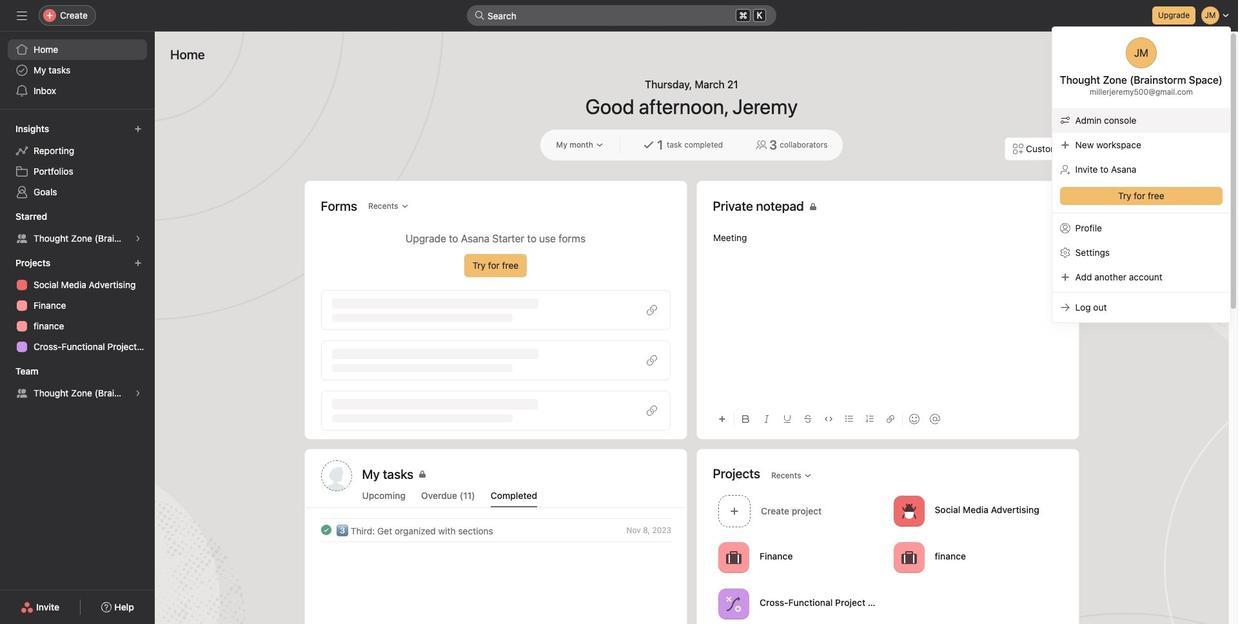 Task type: locate. For each thing, give the bounding box(es) containing it.
open user profile image
[[1126, 37, 1157, 68]]

line_and_symbols image
[[726, 597, 742, 612]]

toolbar
[[713, 405, 1063, 434]]

see details, thought zone (brainstorm space) image inside teams element
[[134, 390, 142, 397]]

2 see details, thought zone (brainstorm space) image from the top
[[134, 390, 142, 397]]

see details, thought zone (brainstorm space) image
[[134, 235, 142, 243], [134, 390, 142, 397]]

insert an object image
[[718, 416, 726, 423]]

link image
[[887, 416, 895, 423]]

add profile photo image
[[321, 461, 352, 492]]

insights element
[[0, 117, 155, 205]]

1 horizontal spatial briefcase image
[[901, 550, 917, 566]]

0 horizontal spatial briefcase image
[[726, 550, 742, 566]]

briefcase image down bug 'icon'
[[901, 550, 917, 566]]

menu item
[[1053, 108, 1231, 133]]

1 horizontal spatial list item
[[713, 492, 888, 531]]

briefcase image up line_and_symbols "image"
[[726, 550, 742, 566]]

1 vertical spatial see details, thought zone (brainstorm space) image
[[134, 390, 142, 397]]

list item
[[713, 492, 888, 531], [306, 519, 687, 542]]

briefcase image
[[726, 550, 742, 566], [901, 550, 917, 566]]

teams element
[[0, 360, 155, 406]]

bulleted list image
[[846, 416, 853, 423]]

0 vertical spatial see details, thought zone (brainstorm space) image
[[134, 235, 142, 243]]

code image
[[825, 416, 833, 423]]

new project or portfolio image
[[134, 259, 142, 267]]

None field
[[467, 5, 777, 26]]

1 see details, thought zone (brainstorm space) image from the top
[[134, 235, 142, 243]]

Completed checkbox
[[318, 523, 334, 538]]

numbered list image
[[866, 416, 874, 423]]

Search tasks, projects, and more text field
[[467, 5, 777, 26]]

see details, thought zone (brainstorm space) image inside starred element
[[134, 235, 142, 243]]



Task type: describe. For each thing, give the bounding box(es) containing it.
underline image
[[784, 416, 791, 423]]

see details, thought zone (brainstorm space) image for teams element
[[134, 390, 142, 397]]

completed image
[[318, 523, 334, 538]]

italics image
[[763, 416, 771, 423]]

emoji image
[[909, 414, 920, 425]]

hide sidebar image
[[17, 10, 27, 21]]

0 horizontal spatial list item
[[306, 519, 687, 542]]

starred element
[[0, 205, 155, 252]]

2 briefcase image from the left
[[901, 550, 917, 566]]

strikethrough image
[[804, 416, 812, 423]]

bug image
[[901, 504, 917, 519]]

projects element
[[0, 252, 155, 360]]

1 briefcase image from the left
[[726, 550, 742, 566]]

at mention image
[[930, 414, 940, 425]]

prominent image
[[475, 10, 485, 21]]

see details, thought zone (brainstorm space) image for starred element
[[134, 235, 142, 243]]

bold image
[[742, 416, 750, 423]]

global element
[[0, 32, 155, 109]]

new insights image
[[134, 125, 142, 133]]



Task type: vqa. For each thing, say whether or not it's contained in the screenshot.
bottom Mark complete checkbox
no



